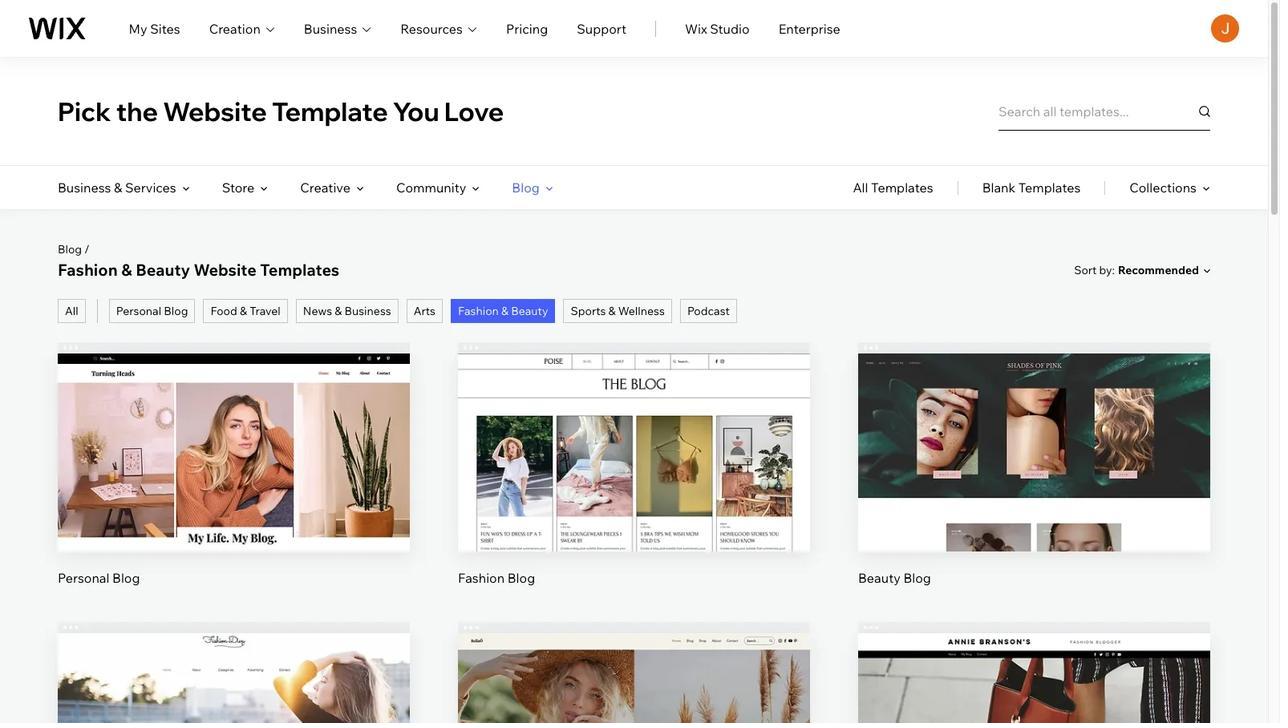 Task type: vqa. For each thing, say whether or not it's contained in the screenshot.
wix studio Link
yes



Task type: locate. For each thing, give the bounding box(es) containing it.
fashion blog
[[458, 570, 535, 586]]

view button inside beauty blog group
[[996, 464, 1073, 503]]

0 vertical spatial beauty
[[136, 260, 190, 280]]

collections
[[1130, 180, 1197, 196]]

business for business & services
[[58, 180, 111, 196]]

1 horizontal spatial personal
[[116, 304, 161, 318]]

1 horizontal spatial view
[[619, 475, 649, 491]]

arts link
[[406, 299, 443, 323]]

view button inside personal blog group
[[196, 464, 272, 503]]

business & services
[[58, 180, 176, 196]]

1 horizontal spatial all
[[853, 180, 868, 196]]

view
[[219, 475, 249, 491], [619, 475, 649, 491], [1020, 475, 1049, 491]]

1 horizontal spatial beauty
[[511, 304, 548, 318]]

personal inside group
[[58, 570, 109, 586]]

0 horizontal spatial templates
[[260, 260, 339, 280]]

creative
[[300, 180, 350, 196]]

wix studio link
[[685, 19, 750, 38]]

0 horizontal spatial view
[[219, 475, 249, 491]]

blog
[[512, 180, 540, 196], [58, 242, 82, 257], [164, 304, 188, 318], [112, 570, 140, 586], [508, 570, 535, 586], [904, 570, 931, 586]]

0 horizontal spatial all
[[65, 304, 78, 318]]

fashion & beauty link
[[451, 299, 556, 323]]

2 horizontal spatial beauty
[[858, 570, 901, 586]]

1 vertical spatial personal
[[58, 570, 109, 586]]

3 view button from the left
[[996, 464, 1073, 503]]

personal blog link
[[109, 299, 195, 323]]

1 vertical spatial business
[[58, 180, 111, 196]]

2 vertical spatial beauty
[[858, 570, 901, 586]]

pick the website template you love
[[58, 95, 504, 128]]

2 horizontal spatial view button
[[996, 464, 1073, 503]]

website right the
[[163, 95, 267, 128]]

& inside the categories by subject 'element'
[[114, 180, 122, 196]]

view button for beauty blog
[[996, 464, 1073, 503]]

personal blog inside group
[[58, 570, 140, 586]]

you
[[393, 95, 439, 128]]

0 vertical spatial all
[[853, 180, 868, 196]]

blog inside personal blog link
[[164, 304, 188, 318]]

blog inside the categories by subject 'element'
[[512, 180, 540, 196]]

all inside 'generic categories' element
[[853, 180, 868, 196]]

& for fashion & beauty
[[501, 304, 509, 318]]

1 view from the left
[[219, 475, 249, 491]]

website
[[163, 95, 267, 128], [194, 260, 257, 280]]

sports & wellness
[[571, 304, 665, 318]]

travel
[[250, 304, 281, 318]]

2 vertical spatial fashion
[[458, 570, 505, 586]]

generic categories element
[[853, 166, 1211, 209]]

website up food
[[194, 260, 257, 280]]

my sites
[[129, 20, 180, 37]]

view button for fashion blog
[[596, 464, 672, 503]]

personal blog
[[116, 304, 188, 318], [58, 570, 140, 586]]

view inside fashion blog group
[[619, 475, 649, 491]]

all for all
[[65, 304, 78, 318]]

creation
[[209, 20, 261, 37]]

business
[[304, 20, 357, 37], [58, 180, 111, 196], [345, 304, 391, 318]]

food & travel
[[211, 304, 281, 318]]

1 horizontal spatial templates
[[871, 180, 934, 196]]

studio
[[710, 20, 750, 37]]

wix studio
[[685, 20, 750, 37]]

all templates
[[853, 180, 934, 196]]

all
[[853, 180, 868, 196], [65, 304, 78, 318]]

&
[[114, 180, 122, 196], [121, 260, 132, 280], [240, 304, 247, 318], [335, 304, 342, 318], [501, 304, 509, 318], [609, 304, 616, 318]]

business inside the categories by subject 'element'
[[58, 180, 111, 196]]

blog inside fashion blog group
[[508, 570, 535, 586]]

edit button inside personal blog group
[[196, 410, 272, 448]]

fashion
[[58, 260, 118, 280], [458, 304, 499, 318], [458, 570, 505, 586]]

resources
[[401, 20, 463, 37]]

1 vertical spatial personal blog
[[58, 570, 140, 586]]

view button inside fashion blog group
[[596, 464, 672, 503]]

& for fashion & beauty website templates
[[121, 260, 132, 280]]

3 view from the left
[[1020, 475, 1049, 491]]

0 horizontal spatial beauty
[[136, 260, 190, 280]]

2 horizontal spatial templates
[[1019, 180, 1081, 196]]

edit button
[[196, 410, 272, 448], [596, 410, 672, 448], [996, 410, 1073, 448], [196, 689, 272, 724], [596, 689, 672, 724], [996, 689, 1073, 724]]

edit inside personal blog group
[[222, 421, 246, 437]]

1 vertical spatial fashion
[[458, 304, 499, 318]]

2 view button from the left
[[596, 464, 672, 503]]

the
[[116, 95, 158, 128]]

None search field
[[999, 92, 1211, 131]]

edit
[[222, 421, 246, 437], [622, 421, 646, 437], [1022, 421, 1047, 437], [222, 701, 246, 717], [622, 701, 646, 717], [1022, 701, 1047, 717]]

view button
[[196, 464, 272, 503], [596, 464, 672, 503], [996, 464, 1073, 503]]

business inside popup button
[[304, 20, 357, 37]]

sort
[[1074, 263, 1097, 277]]

1 horizontal spatial view button
[[596, 464, 672, 503]]

by:
[[1100, 263, 1115, 277]]

templates inside blank templates link
[[1019, 180, 1081, 196]]

0 vertical spatial fashion
[[58, 260, 118, 280]]

fashion & beauty
[[458, 304, 548, 318]]

0 vertical spatial business
[[304, 20, 357, 37]]

0 horizontal spatial personal
[[58, 570, 109, 586]]

fashion inside group
[[458, 570, 505, 586]]

0 vertical spatial website
[[163, 95, 267, 128]]

recommended
[[1118, 263, 1199, 278]]

food
[[211, 304, 237, 318]]

personal
[[116, 304, 161, 318], [58, 570, 109, 586]]

templates
[[871, 180, 934, 196], [1019, 180, 1081, 196], [260, 260, 339, 280]]

2 view from the left
[[619, 475, 649, 491]]

my sites link
[[129, 19, 180, 38]]

blog inside beauty blog group
[[904, 570, 931, 586]]

2 horizontal spatial view
[[1020, 475, 1049, 491]]

fashion & beauty website templates - personal blog image
[[58, 354, 410, 552]]

1 vertical spatial all
[[65, 304, 78, 318]]

sort by:
[[1074, 263, 1115, 277]]

0 horizontal spatial view button
[[196, 464, 272, 503]]

view inside beauty blog group
[[1020, 475, 1049, 491]]

templates inside all templates link
[[871, 180, 934, 196]]

fashion & beauty website templates - fashion blog image
[[458, 354, 810, 552], [58, 634, 410, 724], [458, 634, 810, 724], [858, 634, 1211, 724]]

1 view button from the left
[[196, 464, 272, 503]]

view inside personal blog group
[[219, 475, 249, 491]]

support link
[[577, 19, 627, 38]]

1 vertical spatial beauty
[[511, 304, 548, 318]]

beauty
[[136, 260, 190, 280], [511, 304, 548, 318], [858, 570, 901, 586]]

/
[[84, 242, 90, 257]]

news & business
[[303, 304, 391, 318]]



Task type: describe. For each thing, give the bounding box(es) containing it.
love
[[444, 95, 504, 128]]

categories by subject element
[[58, 166, 553, 209]]

view for fashion blog
[[619, 475, 649, 491]]

pricing link
[[506, 19, 548, 38]]

edit inside beauty blog group
[[1022, 421, 1047, 437]]

business button
[[304, 19, 372, 38]]

community
[[396, 180, 466, 196]]

all templates link
[[853, 166, 934, 209]]

edit inside fashion blog group
[[622, 421, 646, 437]]

food & travel link
[[203, 299, 288, 323]]

view for beauty blog
[[1020, 475, 1049, 491]]

resources button
[[401, 19, 477, 38]]

Search search field
[[999, 92, 1211, 131]]

beauty blog group
[[858, 343, 1211, 587]]

store
[[222, 180, 255, 196]]

enterprise
[[779, 20, 841, 37]]

0 vertical spatial personal
[[116, 304, 161, 318]]

pick
[[58, 95, 111, 128]]

beauty blog
[[858, 570, 931, 586]]

templates for blank templates
[[1019, 180, 1081, 196]]

news
[[303, 304, 332, 318]]

personal blog group
[[58, 343, 410, 587]]

fashion for fashion blog
[[458, 570, 505, 586]]

services
[[125, 180, 176, 196]]

0 vertical spatial personal blog
[[116, 304, 188, 318]]

wix
[[685, 20, 707, 37]]

fashion for fashion & beauty
[[458, 304, 499, 318]]

blog inside personal blog group
[[112, 570, 140, 586]]

fashion & beauty website templates - beauty blog image
[[858, 354, 1211, 552]]

podcast
[[687, 304, 730, 318]]

beauty for fashion & beauty website templates
[[136, 260, 190, 280]]

view button for personal blog
[[196, 464, 272, 503]]

wellness
[[618, 304, 665, 318]]

blank
[[982, 180, 1016, 196]]

1 vertical spatial website
[[194, 260, 257, 280]]

podcast link
[[680, 299, 737, 323]]

sites
[[150, 20, 180, 37]]

edit button inside beauty blog group
[[996, 410, 1073, 448]]

categories. use the left and right arrow keys to navigate the menu element
[[0, 166, 1268, 209]]

& for sports & wellness
[[609, 304, 616, 318]]

arts
[[414, 304, 436, 318]]

creation button
[[209, 19, 275, 38]]

templates for all templates
[[871, 180, 934, 196]]

profile image image
[[1211, 14, 1239, 43]]

beauty inside group
[[858, 570, 901, 586]]

my
[[129, 20, 147, 37]]

blog /
[[58, 242, 90, 257]]

all link
[[58, 299, 86, 323]]

& for food & travel
[[240, 304, 247, 318]]

beauty for fashion & beauty
[[511, 304, 548, 318]]

pricing
[[506, 20, 548, 37]]

all for all templates
[[853, 180, 868, 196]]

fashion & beauty website templates
[[58, 260, 339, 280]]

edit button inside fashion blog group
[[596, 410, 672, 448]]

sports
[[571, 304, 606, 318]]

enterprise link
[[779, 19, 841, 38]]

blank templates link
[[982, 166, 1081, 209]]

business for business
[[304, 20, 357, 37]]

template
[[272, 95, 388, 128]]

fashion blog group
[[458, 343, 810, 587]]

view for personal blog
[[219, 475, 249, 491]]

& for business & services
[[114, 180, 122, 196]]

blog link
[[58, 242, 82, 257]]

support
[[577, 20, 627, 37]]

fashion for fashion & beauty website templates
[[58, 260, 118, 280]]

blank templates
[[982, 180, 1081, 196]]

news & business link
[[296, 299, 398, 323]]

2 vertical spatial business
[[345, 304, 391, 318]]

sports & wellness link
[[564, 299, 672, 323]]

& for news & business
[[335, 304, 342, 318]]



